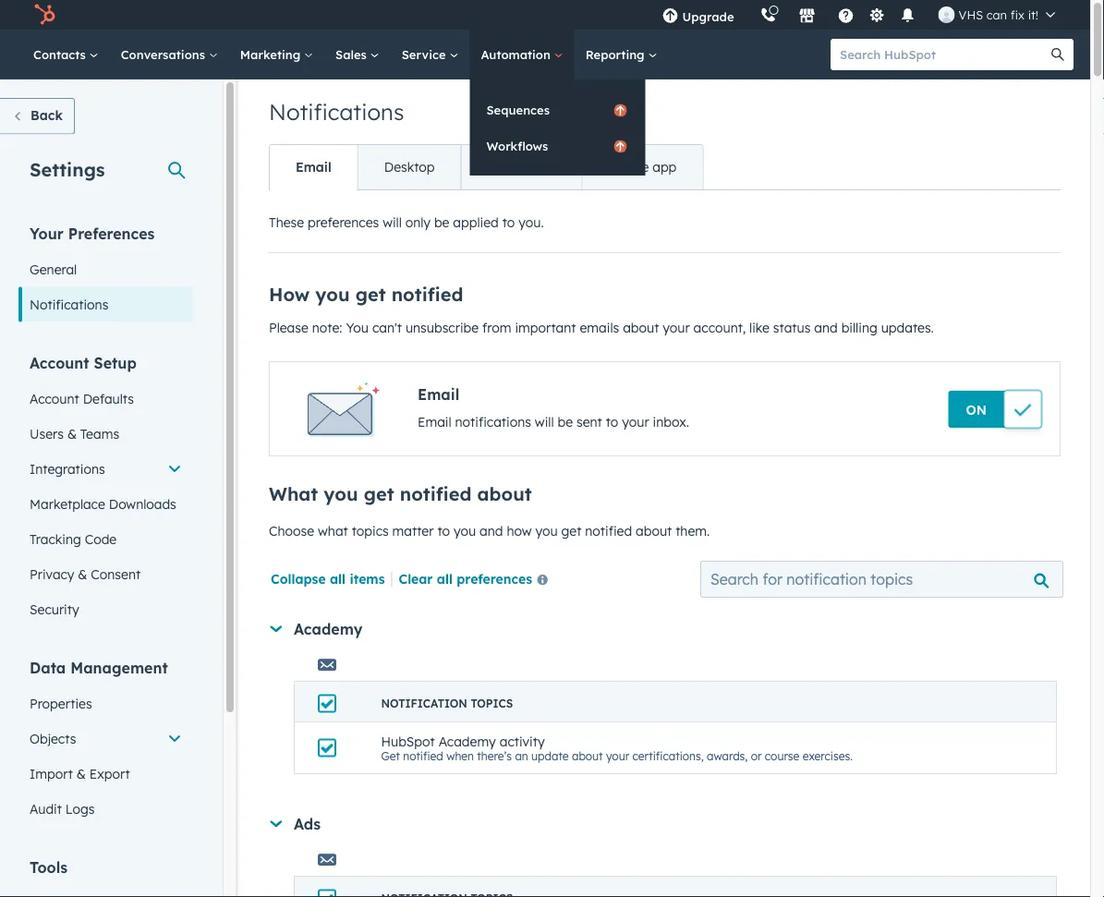 Task type: locate. For each thing, give the bounding box(es) containing it.
2 vertical spatial email
[[418, 414, 452, 430]]

0 vertical spatial topics
[[352, 523, 389, 539]]

notifications image
[[900, 8, 916, 25]]

0 horizontal spatial notifications
[[30, 296, 109, 312]]

settings image
[[869, 8, 886, 24]]

sales link
[[324, 30, 391, 79]]

notifications
[[269, 98, 404, 126], [30, 296, 109, 312]]

calling icon button
[[753, 3, 784, 27]]

be left sent
[[558, 414, 573, 430]]

please note: you can't unsubscribe from important emails about your account, like status and billing updates.
[[269, 320, 934, 336]]

note:
[[312, 320, 342, 336]]

settings link
[[866, 5, 889, 24]]

certifications,
[[633, 749, 704, 763]]

privacy
[[30, 566, 74, 582]]

1 vertical spatial get
[[364, 482, 394, 506]]

only
[[406, 214, 431, 231]]

email up these
[[296, 159, 332, 175]]

notified up matter on the bottom left
[[400, 482, 472, 506]]

& left export
[[77, 766, 86, 782]]

your left account,
[[663, 320, 690, 336]]

defaults
[[83, 391, 134, 407]]

general link
[[18, 252, 193, 287]]

notifications
[[455, 414, 531, 430]]

account up users
[[30, 391, 79, 407]]

2 vertical spatial &
[[77, 766, 86, 782]]

you up note: in the top left of the page
[[315, 283, 350, 306]]

to right matter on the bottom left
[[438, 523, 450, 539]]

notified inside hubspot academy activity get notified when there's an update about your certifications, awards, or course exercises.
[[403, 749, 443, 763]]

Search HubSpot search field
[[831, 39, 1057, 70]]

0 vertical spatial account
[[30, 354, 89, 372]]

0 horizontal spatial preferences
[[308, 214, 379, 231]]

your preferences element
[[18, 223, 193, 322]]

all right clear
[[437, 571, 453, 587]]

your
[[30, 224, 64, 243]]

your left 'inbox.'
[[622, 414, 649, 430]]

help button
[[831, 0, 862, 30]]

caret image
[[270, 821, 282, 827]]

0 horizontal spatial all
[[330, 571, 346, 587]]

other apps
[[488, 159, 556, 175]]

will
[[383, 214, 402, 231], [535, 414, 554, 430]]

account setup element
[[18, 353, 193, 627]]

email left "notifications"
[[418, 414, 452, 430]]

& inside users & teams 'link'
[[67, 426, 77, 442]]

0 vertical spatial to
[[503, 214, 515, 231]]

0 horizontal spatial and
[[480, 523, 503, 539]]

back link
[[0, 98, 75, 134]]

notified up the unsubscribe
[[392, 283, 463, 306]]

1 vertical spatial will
[[535, 414, 554, 430]]

preferences right these
[[308, 214, 379, 231]]

all inside button
[[437, 571, 453, 587]]

your preferences
[[30, 224, 155, 243]]

notifications down sales
[[269, 98, 404, 126]]

2 vertical spatial your
[[606, 749, 630, 763]]

management
[[70, 659, 168, 677]]

and left billing at the right top of the page
[[815, 320, 838, 336]]

be
[[434, 214, 450, 231], [558, 414, 573, 430]]

you right 'how'
[[536, 523, 558, 539]]

there's
[[477, 749, 512, 763]]

navigation
[[269, 144, 704, 190]]

will for be
[[535, 414, 554, 430]]

ads button
[[270, 815, 1057, 834]]

help image
[[838, 8, 855, 25]]

to right sent
[[606, 414, 619, 430]]

1 account from the top
[[30, 354, 89, 372]]

search button
[[1043, 39, 1074, 70]]

from
[[482, 320, 512, 336]]

1 vertical spatial preferences
[[457, 571, 533, 587]]

all left items
[[330, 571, 346, 587]]

1 horizontal spatial be
[[558, 414, 573, 430]]

0 horizontal spatial topics
[[352, 523, 389, 539]]

notified
[[392, 283, 463, 306], [400, 482, 472, 506], [585, 523, 632, 539], [403, 749, 443, 763]]

1 horizontal spatial academy
[[439, 733, 496, 749]]

how you get notified
[[269, 283, 463, 306]]

0 vertical spatial academy
[[294, 620, 363, 639]]

notified left them. in the bottom right of the page
[[585, 523, 632, 539]]

properties
[[30, 696, 92, 712]]

about right emails
[[623, 320, 659, 336]]

exercises.
[[803, 749, 853, 763]]

other apps button
[[461, 145, 582, 189]]

settings
[[30, 158, 105, 181]]

academy down collapse all items button
[[294, 620, 363, 639]]

these
[[269, 214, 304, 231]]

0 vertical spatial &
[[67, 426, 77, 442]]

1 all from the left
[[330, 571, 346, 587]]

objects button
[[18, 721, 193, 757]]

calling icon image
[[760, 7, 777, 24]]

awards,
[[707, 749, 748, 763]]

collapse all items
[[271, 571, 385, 587]]

account defaults link
[[18, 381, 193, 416]]

0 vertical spatial will
[[383, 214, 402, 231]]

menu item
[[747, 0, 751, 30]]

you
[[346, 320, 369, 336]]

terry turtle image
[[939, 6, 955, 23]]

get right 'how'
[[561, 523, 582, 539]]

menu containing vhs can fix it!
[[649, 0, 1068, 30]]

0 vertical spatial be
[[434, 214, 450, 231]]

1 vertical spatial topics
[[471, 697, 513, 711]]

email up "notifications"
[[418, 385, 460, 404]]

all for clear
[[437, 571, 453, 587]]

email notifications will be sent to your inbox.
[[418, 414, 689, 430]]

1 horizontal spatial preferences
[[457, 571, 533, 587]]

on
[[966, 402, 987, 418]]

academy down notification topics
[[439, 733, 496, 749]]

can
[[987, 7, 1008, 22]]

tracking code
[[30, 531, 117, 547]]

your left "certifications,"
[[606, 749, 630, 763]]

& right privacy
[[78, 566, 87, 582]]

2 vertical spatial to
[[438, 523, 450, 539]]

1 horizontal spatial will
[[535, 414, 554, 430]]

will left sent
[[535, 414, 554, 430]]

topics right what
[[352, 523, 389, 539]]

desktop
[[384, 159, 435, 175]]

get
[[356, 283, 386, 306], [364, 482, 394, 506], [561, 523, 582, 539]]

hubspot academy activity get notified when there's an update about your certifications, awards, or course exercises.
[[381, 733, 853, 763]]

integrations
[[30, 461, 105, 477]]

menu
[[649, 0, 1068, 30]]

marketplaces image
[[799, 8, 816, 25]]

0 vertical spatial get
[[356, 283, 386, 306]]

workflows
[[487, 138, 548, 153]]

contacts
[[33, 47, 89, 62]]

tools
[[30, 858, 68, 877]]

other
[[488, 159, 522, 175]]

properties link
[[18, 686, 193, 721]]

what
[[318, 523, 348, 539]]

academy
[[294, 620, 363, 639], [439, 733, 496, 749]]

1 vertical spatial email
[[418, 385, 460, 404]]

collapse
[[271, 571, 326, 587]]

1 horizontal spatial notifications
[[269, 98, 404, 126]]

how
[[507, 523, 532, 539]]

hubspot image
[[33, 4, 55, 26]]

important
[[515, 320, 576, 336]]

downloads
[[109, 496, 176, 512]]

about
[[623, 320, 659, 336], [477, 482, 532, 506], [636, 523, 672, 539], [572, 749, 603, 763]]

0 horizontal spatial will
[[383, 214, 402, 231]]

topics up activity
[[471, 697, 513, 711]]

all
[[330, 571, 346, 587], [437, 571, 453, 587]]

0 vertical spatial preferences
[[308, 214, 379, 231]]

and
[[815, 320, 838, 336], [480, 523, 503, 539]]

1 horizontal spatial all
[[437, 571, 453, 587]]

audit logs link
[[18, 792, 193, 827]]

tracking code link
[[18, 522, 193, 557]]

account up account defaults at the left of page
[[30, 354, 89, 372]]

clear
[[399, 571, 433, 587]]

export
[[89, 766, 130, 782]]

be right only
[[434, 214, 450, 231]]

1 vertical spatial account
[[30, 391, 79, 407]]

privacy & consent
[[30, 566, 141, 582]]

& right users
[[67, 426, 77, 442]]

and left 'how'
[[480, 523, 503, 539]]

1 vertical spatial academy
[[439, 733, 496, 749]]

2 all from the left
[[437, 571, 453, 587]]

get up you
[[356, 283, 386, 306]]

get for how you get notified
[[364, 482, 394, 506]]

1 vertical spatial &
[[78, 566, 87, 582]]

& inside import & export link
[[77, 766, 86, 782]]

0 vertical spatial email
[[296, 159, 332, 175]]

0 vertical spatial and
[[815, 320, 838, 336]]

choose what topics matter to you and how you get notified about them.
[[269, 523, 710, 539]]

you up what
[[324, 482, 358, 506]]

to left you.
[[503, 214, 515, 231]]

& inside privacy & consent link
[[78, 566, 87, 582]]

mobile app
[[609, 159, 677, 175]]

general
[[30, 261, 77, 277]]

1 vertical spatial to
[[606, 414, 619, 430]]

inbox.
[[653, 414, 689, 430]]

will left only
[[383, 214, 402, 231]]

notifications down general
[[30, 296, 109, 312]]

reporting link
[[575, 30, 669, 79]]

will for only
[[383, 214, 402, 231]]

notification
[[381, 697, 468, 711]]

logs
[[65, 801, 95, 817]]

get up matter on the bottom left
[[364, 482, 394, 506]]

notified right get
[[403, 749, 443, 763]]

choose
[[269, 523, 314, 539]]

preferences down choose what topics matter to you and how you get notified about them.
[[457, 571, 533, 587]]

2 account from the top
[[30, 391, 79, 407]]

1 vertical spatial notifications
[[30, 296, 109, 312]]

about right "update"
[[572, 749, 603, 763]]

hubspot
[[381, 733, 435, 749]]

0 horizontal spatial academy
[[294, 620, 363, 639]]



Task type: describe. For each thing, give the bounding box(es) containing it.
when
[[447, 749, 474, 763]]

security
[[30, 601, 79, 617]]

vhs can fix it! button
[[928, 0, 1067, 30]]

notification topics
[[381, 697, 513, 711]]

updates.
[[881, 320, 934, 336]]

account for account setup
[[30, 354, 89, 372]]

you up 'clear all preferences'
[[454, 523, 476, 539]]

Search for notification topics search field
[[701, 561, 1064, 598]]

about left them. in the bottom right of the page
[[636, 523, 672, 539]]

search image
[[1052, 48, 1065, 61]]

emails
[[580, 320, 620, 336]]

1 vertical spatial your
[[622, 414, 649, 430]]

app
[[653, 159, 677, 175]]

tools element
[[18, 857, 193, 897]]

automation menu
[[470, 79, 646, 176]]

caret image
[[270, 626, 282, 632]]

update
[[532, 749, 569, 763]]

contacts link
[[22, 30, 110, 79]]

applied
[[453, 214, 499, 231]]

users & teams
[[30, 426, 119, 442]]

notifications link
[[18, 287, 193, 322]]

0 vertical spatial your
[[663, 320, 690, 336]]

sequences
[[487, 102, 550, 117]]

& for export
[[77, 766, 86, 782]]

what you get notified about
[[269, 482, 532, 506]]

activity
[[500, 733, 545, 749]]

get for notifications
[[356, 283, 386, 306]]

privacy & consent link
[[18, 557, 193, 592]]

items
[[350, 571, 385, 587]]

0 horizontal spatial to
[[438, 523, 450, 539]]

mobile
[[609, 159, 649, 175]]

billing
[[842, 320, 878, 336]]

like
[[750, 320, 770, 336]]

data management
[[30, 659, 168, 677]]

academy inside hubspot academy activity get notified when there's an update about your certifications, awards, or course exercises.
[[439, 733, 496, 749]]

conversations link
[[110, 30, 229, 79]]

audit logs
[[30, 801, 95, 817]]

account for account defaults
[[30, 391, 79, 407]]

notifications inside your preferences element
[[30, 296, 109, 312]]

0 vertical spatial notifications
[[269, 98, 404, 126]]

tracking
[[30, 531, 81, 547]]

conversations
[[121, 47, 209, 62]]

sequences link
[[470, 92, 646, 128]]

service link
[[391, 30, 470, 79]]

these preferences will only be applied to you.
[[269, 214, 544, 231]]

marketplaces button
[[788, 0, 827, 30]]

collapse all items button
[[271, 571, 385, 587]]

service
[[402, 47, 450, 62]]

1 horizontal spatial topics
[[471, 697, 513, 711]]

0 horizontal spatial be
[[434, 214, 450, 231]]

get
[[381, 749, 400, 763]]

account,
[[694, 320, 746, 336]]

email inside button
[[296, 159, 332, 175]]

apps
[[526, 159, 556, 175]]

all for collapse
[[330, 571, 346, 587]]

vhs
[[959, 7, 984, 22]]

2 vertical spatial get
[[561, 523, 582, 539]]

data management element
[[18, 658, 193, 827]]

1 horizontal spatial and
[[815, 320, 838, 336]]

upgrade
[[683, 9, 734, 24]]

automation link
[[470, 30, 575, 79]]

2 horizontal spatial to
[[606, 414, 619, 430]]

email button
[[270, 145, 357, 189]]

objects
[[30, 731, 76, 747]]

about up 'how'
[[477, 482, 532, 506]]

1 horizontal spatial to
[[503, 214, 515, 231]]

upgrade image
[[662, 8, 679, 25]]

navigation containing email
[[269, 144, 704, 190]]

your inside hubspot academy activity get notified when there's an update about your certifications, awards, or course exercises.
[[606, 749, 630, 763]]

automation
[[481, 47, 554, 62]]

data
[[30, 659, 66, 677]]

fix
[[1011, 7, 1025, 22]]

you.
[[519, 214, 544, 231]]

import
[[30, 766, 73, 782]]

& for consent
[[78, 566, 87, 582]]

preferences inside button
[[457, 571, 533, 587]]

sales
[[336, 47, 370, 62]]

reporting
[[586, 47, 648, 62]]

unsubscribe
[[406, 320, 479, 336]]

users
[[30, 426, 64, 442]]

& for teams
[[67, 426, 77, 442]]

hubspot link
[[22, 4, 69, 26]]

marketing
[[240, 47, 304, 62]]

account setup
[[30, 354, 137, 372]]

it!
[[1028, 7, 1039, 22]]

an
[[515, 749, 528, 763]]

security link
[[18, 592, 193, 627]]

how
[[269, 283, 310, 306]]

or
[[751, 749, 762, 763]]

consent
[[91, 566, 141, 582]]

preferences
[[68, 224, 155, 243]]

marketplace downloads link
[[18, 487, 193, 522]]

status
[[773, 320, 811, 336]]

1 vertical spatial be
[[558, 414, 573, 430]]

1 vertical spatial and
[[480, 523, 503, 539]]

teams
[[80, 426, 119, 442]]

clear all preferences button
[[399, 569, 556, 591]]

import & export link
[[18, 757, 193, 792]]

audit
[[30, 801, 62, 817]]

back
[[31, 107, 63, 123]]

desktop button
[[357, 145, 461, 189]]

marketplace
[[30, 496, 105, 512]]

them.
[[676, 523, 710, 539]]

what
[[269, 482, 318, 506]]

about inside hubspot academy activity get notified when there's an update about your certifications, awards, or course exercises.
[[572, 749, 603, 763]]



Task type: vqa. For each thing, say whether or not it's contained in the screenshot.
Upgrade icon
yes



